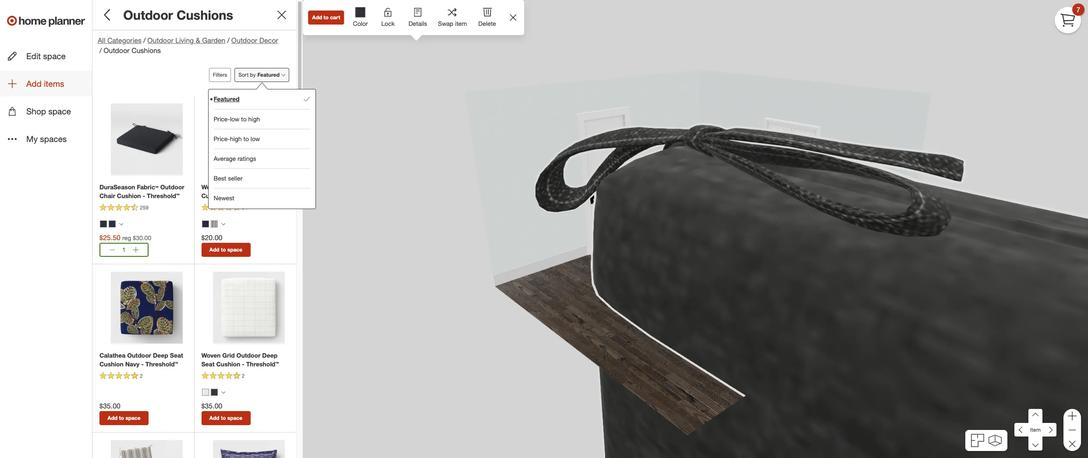Task type: vqa. For each thing, say whether or not it's contained in the screenshot.
To in BUTTON
yes



Task type: locate. For each thing, give the bounding box(es) containing it.
best
[[214, 174, 226, 182]]

to up price-high to low
[[241, 115, 247, 123]]

outdoor cushions
[[123, 7, 233, 23]]

0 horizontal spatial featured
[[214, 95, 240, 103]]

1 vertical spatial chair
[[100, 192, 115, 199]]

0 horizontal spatial chair
[[100, 192, 115, 199]]

chair inside duraseason fabric™ outdoor chair cushion - threshold™
[[100, 192, 115, 199]]

my spaces
[[26, 134, 67, 144]]

1 woven from the top
[[201, 183, 221, 191]]

2 down woven grid outdoor deep seat cushion - threshold™ button
[[242, 373, 245, 379]]

garden
[[202, 36, 226, 45]]

/ right garden
[[227, 36, 230, 45]]

0 horizontal spatial $35.00
[[100, 401, 121, 410]]

navy image
[[109, 220, 116, 227], [202, 220, 209, 227]]

outdoor inside calathea outdoor deep seat cushion navy - threshold™
[[127, 351, 151, 359]]

outdoor up navy
[[127, 351, 151, 359]]

cushion down best
[[201, 192, 225, 199]]

outdoor left "living"
[[147, 36, 173, 45]]

outdoor
[[123, 7, 173, 23], [147, 36, 173, 45], [231, 36, 257, 45], [104, 46, 130, 55], [160, 183, 184, 191], [222, 183, 246, 191], [127, 351, 151, 359], [237, 351, 261, 359]]

charcoal image
[[100, 220, 107, 227]]

to left cart
[[324, 14, 329, 21]]

outdoor inside the woven grid outdoor deep seat cushion - threshold™
[[237, 351, 261, 359]]

price-high to low link
[[214, 129, 310, 149]]

items
[[44, 79, 64, 89]]

0 horizontal spatial 2
[[140, 373, 143, 379]]

black/neutrals image
[[211, 220, 218, 227]]

space
[[43, 51, 66, 61], [48, 106, 71, 116], [227, 246, 242, 253], [126, 414, 141, 421], [227, 414, 242, 421]]

cushion
[[117, 192, 141, 199], [201, 192, 225, 199], [100, 360, 124, 368], [216, 360, 240, 368]]

high down price-low to high
[[230, 135, 242, 142]]

black image
[[211, 389, 218, 396]]

filters button
[[209, 68, 231, 82]]

threshold™ inside calathea outdoor deep seat cushion navy - threshold™
[[145, 360, 178, 368]]

add inside the add items "button"
[[26, 79, 42, 89]]

fabric™
[[137, 183, 159, 191]]

high up price-high to low link at top left
[[248, 115, 260, 123]]

to inside "$20.00 add to space"
[[221, 246, 226, 253]]

calathea outdoor deep seat cushion navy - threshold™ image
[[111, 272, 183, 344]]

cushions
[[177, 7, 233, 23], [132, 46, 161, 55]]

woven
[[201, 183, 221, 191], [201, 351, 221, 359]]

move asset east by 6" image
[[1043, 423, 1057, 437]]

1 horizontal spatial high
[[248, 115, 260, 123]]

shop space
[[26, 106, 71, 116]]

1 horizontal spatial 2
[[242, 373, 245, 379]]

price- up average
[[214, 135, 230, 142]]

space down 84
[[227, 246, 242, 253]]

1 horizontal spatial low
[[251, 135, 260, 142]]

1 horizontal spatial featured
[[258, 71, 280, 78]]

1 horizontal spatial deep
[[262, 351, 278, 359]]

space up arete outdoor pillow back navy - threshold™ image
[[227, 414, 242, 421]]

high
[[248, 115, 260, 123], [230, 135, 242, 142]]

top view button icon image
[[972, 434, 985, 447]]

cushion down grid
[[216, 360, 240, 368]]

add to space button down black icon at the bottom left
[[201, 411, 251, 425]]

outdoor right grid
[[237, 351, 261, 359]]

$35.00 add to space
[[100, 401, 141, 421], [201, 401, 242, 421]]

1 $35.00 add to space from the left
[[100, 401, 141, 421]]

1 horizontal spatial cushions
[[177, 7, 233, 23]]

0 vertical spatial low
[[230, 115, 240, 123]]

0 vertical spatial seat
[[170, 351, 183, 359]]

featured
[[258, 71, 280, 78], [214, 95, 240, 103]]

cushions inside all categories / outdoor living & garden / outdoor decor / outdoor cushions
[[132, 46, 161, 55]]

-
[[143, 192, 145, 199], [227, 192, 230, 199], [141, 360, 144, 368], [242, 360, 245, 368]]

lock button
[[373, 0, 403, 33]]

to up arete outdoor pillow back navy - threshold™ image
[[221, 414, 226, 421]]

0 horizontal spatial high
[[230, 135, 242, 142]]

1 vertical spatial low
[[251, 135, 260, 142]]

cart
[[330, 14, 340, 21]]

add to space button
[[201, 243, 251, 257], [100, 411, 149, 425], [201, 411, 251, 425]]

low down price-low to high link
[[251, 135, 260, 142]]

1 vertical spatial cushions
[[132, 46, 161, 55]]

add
[[312, 14, 322, 21], [26, 79, 42, 89], [209, 246, 219, 253], [108, 414, 118, 421], [209, 414, 219, 421]]

woven grid outdoor deep seat cushion - threshold™ button
[[201, 351, 289, 369]]

0 horizontal spatial low
[[230, 115, 240, 123]]

1 vertical spatial seat
[[201, 360, 215, 368]]

2
[[140, 373, 143, 379], [242, 373, 245, 379]]

1 vertical spatial price-
[[214, 135, 230, 142]]

to up the ratings at the left top of the page
[[244, 135, 249, 142]]

cream image
[[202, 389, 209, 396]]

price-low to high
[[214, 115, 260, 123]]

woven for $35.00
[[201, 351, 221, 359]]

1 horizontal spatial $35.00 add to space
[[201, 401, 242, 421]]

2 for cushion
[[242, 373, 245, 379]]

/ down the all at the left of the page
[[100, 46, 102, 55]]

to down $20.00 in the bottom of the page
[[221, 246, 226, 253]]

0 vertical spatial woven
[[201, 183, 221, 191]]

0 horizontal spatial seat
[[170, 351, 183, 359]]

shop
[[26, 106, 46, 116]]

0 horizontal spatial $35.00 add to space
[[100, 401, 141, 421]]

threshold™ inside woven outdoor chair cushion - threshold™
[[231, 192, 264, 199]]

0 vertical spatial cushions
[[177, 7, 233, 23]]

woven down best
[[201, 183, 221, 191]]

0 vertical spatial chair
[[248, 183, 264, 191]]

2 2 from the left
[[242, 373, 245, 379]]

best seller link
[[214, 168, 310, 188]]

2 woven from the top
[[201, 351, 221, 359]]

/ right categories
[[143, 36, 146, 45]]

seat
[[170, 351, 183, 359], [201, 360, 215, 368]]

1 horizontal spatial navy image
[[202, 220, 209, 227]]

$20.00
[[201, 233, 222, 242]]

price- for low
[[214, 115, 230, 123]]

details button
[[403, 0, 433, 33]]

0 horizontal spatial navy image
[[109, 220, 116, 227]]

low up price-high to low
[[230, 115, 240, 123]]

woven for $20.00
[[201, 183, 221, 191]]

outdoor living & garden button
[[147, 36, 226, 46]]

outdoor inside duraseason fabric™ outdoor chair cushion - threshold™
[[160, 183, 184, 191]]

threshold™ inside duraseason fabric™ outdoor chair cushion - threshold™
[[147, 192, 180, 199]]

best seller
[[214, 174, 243, 182]]

outdoor inside woven outdoor chair cushion - threshold™
[[222, 183, 246, 191]]

2 deep from the left
[[262, 351, 278, 359]]

1 2 from the left
[[140, 373, 143, 379]]

cushion down duraseason
[[117, 192, 141, 199]]

woven left grid
[[201, 351, 221, 359]]

woven inside woven outdoor chair cushion - threshold™
[[201, 183, 221, 191]]

item
[[455, 20, 467, 27]]

1 $35.00 from the left
[[100, 401, 121, 410]]

move asset north by 6" image
[[1029, 409, 1043, 423]]

deep inside calathea outdoor deep seat cushion navy - threshold™
[[153, 351, 168, 359]]

add to space button for $20.00
[[201, 243, 251, 257]]

$20.00 add to space
[[201, 233, 242, 253]]

categories
[[107, 36, 142, 45]]

outdoor right fabric™
[[160, 183, 184, 191]]

navy image left black/neutrals icon
[[202, 220, 209, 227]]

outdoor down seller
[[222, 183, 246, 191]]

details
[[409, 20, 427, 27]]

1 price- from the top
[[214, 115, 230, 123]]

low
[[230, 115, 240, 123], [251, 135, 260, 142]]

add items button
[[0, 71, 92, 97]]

price-
[[214, 115, 230, 123], [214, 135, 230, 142]]

featured right by
[[258, 71, 280, 78]]

sort
[[239, 71, 249, 78]]

ratings
[[238, 155, 256, 162]]

navy image right "charcoal" image
[[109, 220, 116, 227]]

item
[[1031, 426, 1041, 433]]

1 vertical spatial woven
[[201, 351, 221, 359]]

1 horizontal spatial seat
[[201, 360, 215, 368]]

2 down calathea outdoor deep seat cushion navy - threshold™ button
[[140, 373, 143, 379]]

price-high to low
[[214, 135, 260, 142]]

chair
[[248, 183, 264, 191], [100, 192, 115, 199]]

cushions up &
[[177, 7, 233, 23]]

calathea
[[100, 351, 125, 359]]

woven inside the woven grid outdoor deep seat cushion - threshold™
[[201, 351, 221, 359]]

1 vertical spatial high
[[230, 135, 242, 142]]

edit space
[[26, 51, 66, 61]]

reg
[[122, 234, 131, 241]]

0 vertical spatial price-
[[214, 115, 230, 123]]

cushion down the calathea
[[100, 360, 124, 368]]

cushion inside calathea outdoor deep seat cushion navy - threshold™
[[100, 360, 124, 368]]

threshold™
[[147, 192, 180, 199], [231, 192, 264, 199], [145, 360, 178, 368], [246, 360, 279, 368]]

2 price- from the top
[[214, 135, 230, 142]]

to
[[324, 14, 329, 21], [241, 115, 247, 123], [244, 135, 249, 142], [221, 246, 226, 253], [119, 414, 124, 421], [221, 414, 226, 421]]

featured up price-low to high
[[214, 95, 240, 103]]

1 horizontal spatial chair
[[248, 183, 264, 191]]

deep
[[153, 351, 168, 359], [262, 351, 278, 359]]

cushion inside the woven grid outdoor deep seat cushion - threshold™
[[216, 360, 240, 368]]

0 horizontal spatial cushions
[[132, 46, 161, 55]]

woven grid outdoor deep seat cushion - threshold™
[[201, 351, 279, 368]]

space right edit
[[43, 51, 66, 61]]

price- for high
[[214, 135, 230, 142]]

1 horizontal spatial $35.00
[[201, 401, 222, 410]]

cushions down categories
[[132, 46, 161, 55]]

/
[[143, 36, 146, 45], [227, 36, 230, 45], [100, 46, 102, 55]]

price- up price-high to low
[[214, 115, 230, 123]]

$35.00
[[100, 401, 121, 410], [201, 401, 222, 410]]

0 horizontal spatial deep
[[153, 351, 168, 359]]

&
[[196, 36, 200, 45]]

add to space button down $20.00 in the bottom of the page
[[201, 243, 251, 257]]

arete outdoor pillow back navy - threshold™ image
[[213, 440, 285, 458]]

1 deep from the left
[[153, 351, 168, 359]]

threshold™ inside the woven grid outdoor deep seat cushion - threshold™
[[246, 360, 279, 368]]



Task type: describe. For each thing, give the bounding box(es) containing it.
grid
[[222, 351, 235, 359]]

space right shop
[[48, 106, 71, 116]]

outdoor up categories
[[123, 7, 173, 23]]

outdoor decor button
[[231, 36, 278, 46]]

triangle stripe outdoor chair cushion black/neutrals - threshold™ image
[[111, 440, 183, 458]]

- inside calathea outdoor deep seat cushion navy - threshold™
[[141, 360, 144, 368]]

7 button
[[1055, 4, 1085, 33]]

add to space button up triangle stripe outdoor chair cushion black/neutrals - threshold™ image
[[100, 411, 149, 425]]

2 navy image from the left
[[202, 220, 209, 227]]

all categories / outdoor living & garden / outdoor decor / outdoor cushions
[[98, 36, 278, 55]]

navy
[[125, 360, 140, 368]]

move asset west by 6" image
[[1015, 423, 1029, 437]]

2 for navy
[[140, 373, 143, 379]]

front view button icon image
[[989, 435, 1002, 446]]

lock
[[382, 20, 395, 27]]

259
[[140, 204, 149, 211]]

newest
[[214, 194, 234, 202]]

seller
[[228, 174, 243, 182]]

deep inside the woven grid outdoor deep seat cushion - threshold™
[[262, 351, 278, 359]]

duraseason fabric™ outdoor chair cushion - threshold™ image
[[111, 103, 183, 175]]

0 horizontal spatial /
[[100, 46, 102, 55]]

spaces
[[40, 134, 67, 144]]

84
[[242, 204, 248, 211]]

my spaces button
[[0, 126, 92, 152]]

newest link
[[214, 188, 310, 208]]

0 vertical spatial high
[[248, 115, 260, 123]]

calathea outdoor deep seat cushion navy - threshold™
[[100, 351, 183, 368]]

2 horizontal spatial /
[[227, 36, 230, 45]]

average ratings link
[[214, 149, 310, 168]]

duraseason
[[100, 183, 135, 191]]

woven outdoor chair cushion - threshold™ image
[[213, 103, 285, 175]]

to inside price-high to low link
[[244, 135, 249, 142]]

swap item button
[[433, 0, 472, 33]]

to up triangle stripe outdoor chair cushion black/neutrals - threshold™ image
[[119, 414, 124, 421]]

home planner landing page image
[[7, 7, 85, 35]]

cushion inside woven outdoor chair cushion - threshold™
[[201, 192, 225, 199]]

to inside add to cart 'button'
[[324, 14, 329, 21]]

edit space button
[[0, 43, 92, 69]]

add inside add to cart 'button'
[[312, 14, 322, 21]]

seat inside the woven grid outdoor deep seat cushion - threshold™
[[201, 360, 215, 368]]

duraseason fabric™ outdoor chair cushion - threshold™
[[100, 183, 184, 199]]

woven outdoor chair cushion - threshold™ button
[[201, 183, 289, 200]]

cushion inside duraseason fabric™ outdoor chair cushion - threshold™
[[117, 192, 141, 199]]

swap
[[438, 20, 454, 27]]

space up triangle stripe outdoor chair cushion black/neutrals - threshold™ image
[[126, 414, 141, 421]]

decor
[[259, 36, 278, 45]]

1 horizontal spatial /
[[143, 36, 146, 45]]

7
[[1077, 5, 1081, 14]]

seat inside calathea outdoor deep seat cushion navy - threshold™
[[170, 351, 183, 359]]

delete button
[[472, 0, 502, 33]]

2 $35.00 from the left
[[201, 401, 222, 410]]

shop space button
[[0, 98, 92, 124]]

add to space button for $35.00
[[201, 411, 251, 425]]

edit
[[26, 51, 41, 61]]

to inside price-low to high link
[[241, 115, 247, 123]]

filters
[[213, 71, 227, 78]]

my
[[26, 134, 38, 144]]

1 vertical spatial featured
[[214, 95, 240, 103]]

add to cart
[[312, 14, 340, 21]]

outdoor left decor
[[231, 36, 257, 45]]

add inside "$20.00 add to space"
[[209, 246, 219, 253]]

calathea outdoor deep seat cushion navy - threshold™ button
[[100, 351, 187, 369]]

add to cart button
[[308, 11, 344, 25]]

0 vertical spatial featured
[[258, 71, 280, 78]]

2 $35.00 add to space from the left
[[201, 401, 242, 421]]

move asset south by 6" image
[[1029, 437, 1043, 451]]

$25.50
[[100, 233, 121, 242]]

add items
[[26, 79, 64, 89]]

average ratings
[[214, 155, 256, 162]]

color
[[353, 20, 368, 27]]

$25.50 reg $30.00
[[100, 233, 151, 242]]

all categories button
[[98, 36, 142, 46]]

- inside duraseason fabric™ outdoor chair cushion - threshold™
[[143, 192, 145, 199]]

space inside "$20.00 add to space"
[[227, 246, 242, 253]]

- inside the woven grid outdoor deep seat cushion - threshold™
[[242, 360, 245, 368]]

all
[[98, 36, 105, 45]]

color button
[[348, 0, 373, 35]]

- inside woven outdoor chair cushion - threshold™
[[227, 192, 230, 199]]

by
[[250, 71, 256, 78]]

average
[[214, 155, 236, 162]]

$30.00
[[133, 234, 151, 241]]

price-low to high link
[[214, 109, 310, 129]]

woven outdoor chair cushion - threshold™
[[201, 183, 264, 199]]

woven grid outdoor deep seat cushion - threshold™ image
[[213, 272, 285, 344]]

1 navy image from the left
[[109, 220, 116, 227]]

outdoor down all categories button at the top left of the page
[[104, 46, 130, 55]]

chair inside woven outdoor chair cushion - threshold™
[[248, 183, 264, 191]]

living
[[175, 36, 194, 45]]

featured link
[[214, 89, 310, 109]]

delete
[[479, 20, 496, 27]]

sort by featured
[[239, 71, 280, 78]]

duraseason fabric™ outdoor chair cushion - threshold™ button
[[100, 183, 187, 200]]

swap item
[[438, 20, 467, 27]]



